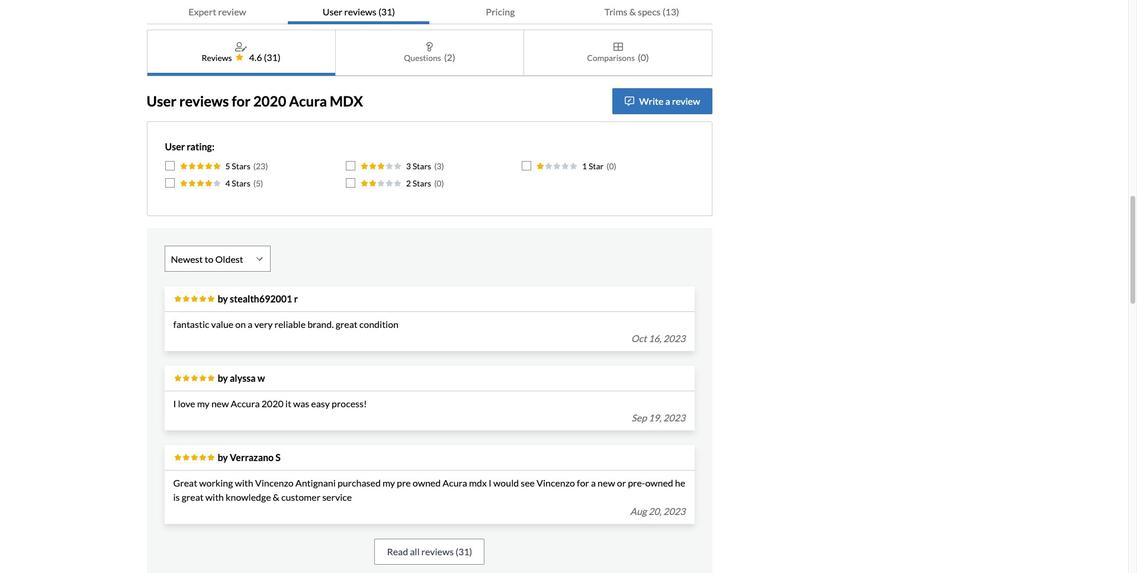 Task type: describe. For each thing, give the bounding box(es) containing it.
see
[[521, 477, 535, 489]]

reviews count element
[[264, 50, 281, 65]]

comparisons
[[587, 52, 635, 62]]

user for user rating:
[[165, 141, 185, 152]]

reviews inside button
[[421, 546, 454, 557]]

new inside i love my new accura 2020 it was easy process! sep 19, 2023
[[211, 398, 229, 409]]

alyssa
[[230, 373, 256, 384]]

0 for 2 stars ( 0 )
[[437, 178, 442, 188]]

read all reviews (31)
[[387, 546, 472, 557]]

) for 4 stars ( 5 )
[[261, 178, 263, 188]]

stealth692001
[[230, 293, 292, 304]]

oct
[[631, 333, 647, 344]]

pricing tab
[[430, 0, 571, 24]]

review inside button
[[672, 95, 700, 107]]

star
[[589, 161, 604, 171]]

0 vertical spatial for
[[232, 92, 251, 109]]

stars for 2 stars
[[413, 178, 431, 188]]

read all reviews (31) button
[[375, 539, 485, 565]]

4.6
[[249, 52, 262, 63]]

expert review
[[188, 6, 246, 17]]

mdx
[[469, 477, 487, 489]]

1 vertical spatial (31)
[[264, 52, 281, 63]]

stars for 4 stars
[[232, 178, 250, 188]]

write a review
[[639, 95, 700, 107]]

by stealth692001 r
[[218, 293, 298, 304]]

rating:
[[187, 141, 214, 152]]

( for 4 stars
[[253, 178, 256, 188]]

comment alt edit image
[[625, 97, 634, 106]]

specs
[[638, 6, 661, 17]]

questions
[[404, 52, 441, 62]]

19,
[[649, 412, 662, 424]]

(0)
[[638, 52, 649, 63]]

& inside great working with vincenzo antignani purchased my pre owned acura mdx i would see vincenzo for a new or pre-owned he is great with knowledge & customer service aug 20, 2023
[[273, 492, 279, 503]]

read
[[387, 546, 408, 557]]

2023 inside great working with vincenzo antignani purchased my pre owned acura mdx i would see vincenzo for a new or pre-owned he is great with knowledge & customer service aug 20, 2023
[[663, 506, 685, 517]]

3 stars ( 3 )
[[406, 161, 444, 171]]

comparisons (0)
[[587, 52, 649, 63]]

a inside fantastic value on a very reliable brand. great condition oct 16, 2023
[[248, 319, 253, 330]]

aug
[[630, 506, 647, 517]]

service
[[322, 492, 352, 503]]

1 3 from the left
[[406, 161, 411, 171]]

a inside button
[[665, 95, 670, 107]]

( for 5 stars
[[253, 161, 256, 171]]

reliable
[[275, 319, 306, 330]]

0 vertical spatial with
[[235, 477, 253, 489]]

purchased
[[338, 477, 381, 489]]

) for 1 star ( 0 )
[[614, 161, 616, 171]]

th large image
[[613, 42, 623, 52]]

working
[[199, 477, 233, 489]]

great working with vincenzo antignani purchased my pre owned acura mdx i would see vincenzo for a new or pre-owned he is great with knowledge & customer service aug 20, 2023
[[173, 477, 685, 517]]

1
[[582, 161, 587, 171]]

4.6 (31)
[[249, 52, 281, 63]]

) for 2 stars ( 0 )
[[442, 178, 444, 188]]

it
[[285, 398, 291, 409]]

condition
[[359, 319, 399, 330]]

great
[[173, 477, 197, 489]]

questions (2)
[[404, 52, 455, 63]]

write
[[639, 95, 664, 107]]

20,
[[649, 506, 662, 517]]

2
[[406, 178, 411, 188]]

r
[[294, 293, 298, 304]]

or
[[617, 477, 626, 489]]

1 star ( 0 )
[[582, 161, 616, 171]]

i inside i love my new accura 2020 it was easy process! sep 19, 2023
[[173, 398, 176, 409]]

0 vertical spatial acura
[[289, 92, 327, 109]]

trims
[[605, 6, 628, 17]]

fantastic value on a very reliable brand. great condition oct 16, 2023
[[173, 319, 685, 344]]

by verrazano s
[[218, 452, 281, 463]]

) for 5 stars ( 23 )
[[265, 161, 268, 171]]

i love my new accura 2020 it was easy process! sep 19, 2023
[[173, 398, 685, 424]]



Task type: vqa. For each thing, say whether or not it's contained in the screenshot.
23 in the left of the page
yes



Task type: locate. For each thing, give the bounding box(es) containing it.
2023 right 16, on the bottom of page
[[663, 333, 685, 344]]

0 horizontal spatial i
[[173, 398, 176, 409]]

& left the customer
[[273, 492, 279, 503]]

2020 inside i love my new accura 2020 it was easy process! sep 19, 2023
[[262, 398, 284, 409]]

3 2023 from the top
[[663, 506, 685, 517]]

acura inside great working with vincenzo antignani purchased my pre owned acura mdx i would see vincenzo for a new or pre-owned he is great with knowledge & customer service aug 20, 2023
[[443, 477, 467, 489]]

0 vertical spatial &
[[629, 6, 636, 17]]

0 horizontal spatial vincenzo
[[255, 477, 294, 489]]

0 horizontal spatial review
[[218, 6, 246, 17]]

(31) inside tab
[[378, 6, 395, 17]]

user rating:
[[165, 141, 214, 152]]

2023 inside i love my new accura 2020 it was easy process! sep 19, 2023
[[663, 412, 685, 424]]

on
[[235, 319, 246, 330]]

2 2023 from the top
[[663, 412, 685, 424]]

0 horizontal spatial with
[[205, 492, 224, 503]]

1 horizontal spatial a
[[591, 477, 596, 489]]

1 horizontal spatial new
[[598, 477, 615, 489]]

1 horizontal spatial (31)
[[378, 6, 395, 17]]

user edit image
[[235, 42, 247, 52]]

0 down the 3 stars ( 3 )
[[437, 178, 442, 188]]

1 vertical spatial user
[[147, 92, 177, 109]]

1 horizontal spatial for
[[577, 477, 589, 489]]

fantastic
[[173, 319, 209, 330]]

user reviews (31) tab
[[288, 0, 430, 24]]

1 vertical spatial &
[[273, 492, 279, 503]]

great inside fantastic value on a very reliable brand. great condition oct 16, 2023
[[336, 319, 358, 330]]

(31)
[[378, 6, 395, 17], [264, 52, 281, 63], [456, 546, 472, 557]]

1 vincenzo from the left
[[255, 477, 294, 489]]

questions count element
[[444, 50, 455, 65]]

2 horizontal spatial a
[[665, 95, 670, 107]]

by alyssa w
[[218, 373, 265, 384]]

16,
[[649, 333, 662, 344]]

1 vertical spatial 0
[[437, 178, 442, 188]]

1 horizontal spatial vincenzo
[[537, 477, 575, 489]]

process!
[[332, 398, 367, 409]]

stars for 5 stars
[[232, 161, 250, 171]]

( for 2 stars
[[434, 178, 437, 188]]

new
[[211, 398, 229, 409], [598, 477, 615, 489]]

0 vertical spatial 0
[[609, 161, 614, 171]]

stars up 2 stars ( 0 )
[[413, 161, 431, 171]]

2 stars ( 0 )
[[406, 178, 444, 188]]

( for 1 star
[[607, 161, 609, 171]]

reviews
[[344, 6, 377, 17], [179, 92, 229, 109], [421, 546, 454, 557]]

expert review tab
[[147, 0, 288, 24]]

a right on
[[248, 319, 253, 330]]

0 vertical spatial tab list
[[147, 0, 713, 24]]

2 vertical spatial (31)
[[456, 546, 472, 557]]

pre
[[397, 477, 411, 489]]

user reviews for 2020 acura mdx
[[147, 92, 363, 109]]

1 vertical spatial for
[[577, 477, 589, 489]]

2 vertical spatial 2023
[[663, 506, 685, 517]]

(2)
[[444, 52, 455, 63]]

2 vertical spatial reviews
[[421, 546, 454, 557]]

was
[[293, 398, 309, 409]]

new inside great working with vincenzo antignani purchased my pre owned acura mdx i would see vincenzo for a new or pre-owned he is great with knowledge & customer service aug 20, 2023
[[598, 477, 615, 489]]

antignani
[[295, 477, 336, 489]]

1 horizontal spatial with
[[235, 477, 253, 489]]

0 vertical spatial 5
[[225, 161, 230, 171]]

1 vertical spatial review
[[672, 95, 700, 107]]

acura
[[289, 92, 327, 109], [443, 477, 467, 489]]

i left love
[[173, 398, 176, 409]]

user for user reviews for 2020 acura mdx
[[147, 92, 177, 109]]

2020
[[253, 92, 286, 109], [262, 398, 284, 409]]

2 horizontal spatial reviews
[[421, 546, 454, 557]]

1 horizontal spatial acura
[[443, 477, 467, 489]]

2 vertical spatial user
[[165, 141, 185, 152]]

( down the 23
[[253, 178, 256, 188]]

stars right 4
[[232, 178, 250, 188]]

1 vertical spatial a
[[248, 319, 253, 330]]

0 vertical spatial i
[[173, 398, 176, 409]]

0 horizontal spatial &
[[273, 492, 279, 503]]

my left pre
[[383, 477, 395, 489]]

review right expert
[[218, 6, 246, 17]]

is
[[173, 492, 180, 503]]

owned right pre
[[413, 477, 441, 489]]

verrazano
[[230, 452, 274, 463]]

customer
[[281, 492, 320, 503]]

0 vertical spatial great
[[336, 319, 358, 330]]

1 horizontal spatial &
[[629, 6, 636, 17]]

1 vertical spatial great
[[182, 492, 204, 503]]

0 horizontal spatial (31)
[[264, 52, 281, 63]]

great
[[336, 319, 358, 330], [182, 492, 204, 503]]

1 vertical spatial tab list
[[147, 30, 713, 76]]

1 horizontal spatial great
[[336, 319, 358, 330]]

23
[[256, 161, 265, 171]]

5 stars ( 23 )
[[225, 161, 268, 171]]

great right brand.
[[336, 319, 358, 330]]

by left alyssa
[[218, 373, 228, 384]]

1 vertical spatial 2023
[[663, 412, 685, 424]]

a
[[665, 95, 670, 107], [248, 319, 253, 330], [591, 477, 596, 489]]

2023 inside fantastic value on a very reliable brand. great condition oct 16, 2023
[[663, 333, 685, 344]]

reviews
[[202, 52, 232, 62]]

1 horizontal spatial my
[[383, 477, 395, 489]]

i inside great working with vincenzo antignani purchased my pre owned acura mdx i would see vincenzo for a new or pre-owned he is great with knowledge & customer service aug 20, 2023
[[489, 477, 492, 489]]

reviews inside tab
[[344, 6, 377, 17]]

2 vertical spatial by
[[218, 452, 228, 463]]

1 horizontal spatial 3
[[437, 161, 442, 171]]

comparisons count element
[[638, 50, 649, 65]]

stars for 3 stars
[[413, 161, 431, 171]]

1 vertical spatial reviews
[[179, 92, 229, 109]]

0 for 1 star ( 0 )
[[609, 161, 614, 171]]

1 vertical spatial my
[[383, 477, 395, 489]]

2 by from the top
[[218, 373, 228, 384]]

2 tab list from the top
[[147, 30, 713, 76]]

2 vincenzo from the left
[[537, 477, 575, 489]]

i right mdx
[[489, 477, 492, 489]]

with down the working
[[205, 492, 224, 503]]

)
[[265, 161, 268, 171], [442, 161, 444, 171], [614, 161, 616, 171], [261, 178, 263, 188], [442, 178, 444, 188]]

user inside tab
[[323, 6, 342, 17]]

accura
[[231, 398, 260, 409]]

love
[[178, 398, 195, 409]]

5
[[225, 161, 230, 171], [256, 178, 261, 188]]

2023
[[663, 333, 685, 344], [663, 412, 685, 424], [663, 506, 685, 517]]

2020 left it
[[262, 398, 284, 409]]

my right love
[[197, 398, 210, 409]]

1 by from the top
[[218, 293, 228, 304]]

5 down the 23
[[256, 178, 261, 188]]

stars
[[232, 161, 250, 171], [413, 161, 431, 171], [232, 178, 250, 188], [413, 178, 431, 188]]

user reviews (31)
[[323, 6, 395, 17]]

0 vertical spatial (31)
[[378, 6, 395, 17]]

w
[[257, 373, 265, 384]]

0 vertical spatial by
[[218, 293, 228, 304]]

for
[[232, 92, 251, 109], [577, 477, 589, 489]]

by for by alyssa w
[[218, 373, 228, 384]]

owned
[[413, 477, 441, 489], [645, 477, 673, 489]]

2 3 from the left
[[437, 161, 442, 171]]

by
[[218, 293, 228, 304], [218, 373, 228, 384], [218, 452, 228, 463]]

vincenzo right see
[[537, 477, 575, 489]]

0 horizontal spatial acura
[[289, 92, 327, 109]]

3 up 2
[[406, 161, 411, 171]]

0 right star
[[609, 161, 614, 171]]

1 vertical spatial 2020
[[262, 398, 284, 409]]

1 vertical spatial 5
[[256, 178, 261, 188]]

0 vertical spatial my
[[197, 398, 210, 409]]

0 vertical spatial review
[[218, 6, 246, 17]]

easy
[[311, 398, 330, 409]]

pricing
[[486, 6, 515, 17]]

by up the value
[[218, 293, 228, 304]]

3 up 2 stars ( 0 )
[[437, 161, 442, 171]]

review
[[218, 6, 246, 17], [672, 95, 700, 107]]

user
[[323, 6, 342, 17], [147, 92, 177, 109], [165, 141, 185, 152]]

with up knowledge
[[235, 477, 253, 489]]

trims & specs (13)
[[605, 6, 679, 17]]

0 horizontal spatial a
[[248, 319, 253, 330]]

pre-
[[628, 477, 645, 489]]

4 stars ( 5 )
[[225, 178, 263, 188]]

2 horizontal spatial (31)
[[456, 546, 472, 557]]

0 vertical spatial 2020
[[253, 92, 286, 109]]

& left specs
[[629, 6, 636, 17]]

0 horizontal spatial 0
[[437, 178, 442, 188]]

by for by verrazano s
[[218, 452, 228, 463]]

a right write
[[665, 95, 670, 107]]

my inside i love my new accura 2020 it was easy process! sep 19, 2023
[[197, 398, 210, 409]]

my
[[197, 398, 210, 409], [383, 477, 395, 489]]

3 by from the top
[[218, 452, 228, 463]]

tab list
[[147, 0, 713, 24], [147, 30, 713, 76]]

& inside tab
[[629, 6, 636, 17]]

( up the 4 stars ( 5 )
[[253, 161, 256, 171]]

stars right 2
[[413, 178, 431, 188]]

trims & specs (13) tab
[[571, 0, 713, 24]]

my inside great working with vincenzo antignani purchased my pre owned acura mdx i would see vincenzo for a new or pre-owned he is great with knowledge & customer service aug 20, 2023
[[383, 477, 395, 489]]

0 horizontal spatial 3
[[406, 161, 411, 171]]

(
[[253, 161, 256, 171], [434, 161, 437, 171], [607, 161, 609, 171], [253, 178, 256, 188], [434, 178, 437, 188]]

(31) inside button
[[456, 546, 472, 557]]

tab list containing expert review
[[147, 0, 713, 24]]

stars up the 4 stars ( 5 )
[[232, 161, 250, 171]]

review inside tab
[[218, 6, 246, 17]]

a inside great working with vincenzo antignani purchased my pre owned acura mdx i would see vincenzo for a new or pre-owned he is great with knowledge & customer service aug 20, 2023
[[591, 477, 596, 489]]

by for by stealth692001 r
[[218, 293, 228, 304]]

4
[[225, 178, 230, 188]]

0
[[609, 161, 614, 171], [437, 178, 442, 188]]

question image
[[426, 42, 433, 52]]

1 vertical spatial i
[[489, 477, 492, 489]]

5 up 4
[[225, 161, 230, 171]]

for down the '4.6'
[[232, 92, 251, 109]]

tab list containing 4.6
[[147, 30, 713, 76]]

vincenzo down s
[[255, 477, 294, 489]]

0 horizontal spatial my
[[197, 398, 210, 409]]

by up the working
[[218, 452, 228, 463]]

1 horizontal spatial i
[[489, 477, 492, 489]]

1 vertical spatial by
[[218, 373, 228, 384]]

1 tab list from the top
[[147, 0, 713, 24]]

with
[[235, 477, 253, 489], [205, 492, 224, 503]]

review right write
[[672, 95, 700, 107]]

reviews for for
[[179, 92, 229, 109]]

0 horizontal spatial for
[[232, 92, 251, 109]]

s
[[276, 452, 281, 463]]

knowledge
[[226, 492, 271, 503]]

0 horizontal spatial great
[[182, 492, 204, 503]]

2 owned from the left
[[645, 477, 673, 489]]

1 horizontal spatial review
[[672, 95, 700, 107]]

0 horizontal spatial owned
[[413, 477, 441, 489]]

new left or
[[598, 477, 615, 489]]

very
[[254, 319, 273, 330]]

for left or
[[577, 477, 589, 489]]

value
[[211, 319, 234, 330]]

vincenzo
[[255, 477, 294, 489], [537, 477, 575, 489]]

( right star
[[607, 161, 609, 171]]

brand.
[[307, 319, 334, 330]]

1 vertical spatial acura
[[443, 477, 467, 489]]

write a review button
[[613, 88, 713, 114]]

expert
[[188, 6, 216, 17]]

1 vertical spatial with
[[205, 492, 224, 503]]

great inside great working with vincenzo antignani purchased my pre owned acura mdx i would see vincenzo for a new or pre-owned he is great with knowledge & customer service aug 20, 2023
[[182, 492, 204, 503]]

2 vertical spatial a
[[591, 477, 596, 489]]

a left or
[[591, 477, 596, 489]]

sep
[[632, 412, 647, 424]]

new left accura
[[211, 398, 229, 409]]

reviews for (31)
[[344, 6, 377, 17]]

user for user reviews (31)
[[323, 6, 342, 17]]

0 vertical spatial new
[[211, 398, 229, 409]]

( for 3 stars
[[434, 161, 437, 171]]

1 horizontal spatial 0
[[609, 161, 614, 171]]

0 horizontal spatial 5
[[225, 161, 230, 171]]

1 owned from the left
[[413, 477, 441, 489]]

2023 right the 19,
[[663, 412, 685, 424]]

he
[[675, 477, 685, 489]]

&
[[629, 6, 636, 17], [273, 492, 279, 503]]

(13)
[[663, 6, 679, 17]]

0 horizontal spatial reviews
[[179, 92, 229, 109]]

0 vertical spatial user
[[323, 6, 342, 17]]

0 vertical spatial reviews
[[344, 6, 377, 17]]

0 vertical spatial 2023
[[663, 333, 685, 344]]

( down the 3 stars ( 3 )
[[434, 178, 437, 188]]

mdx
[[330, 92, 363, 109]]

owned left the 'he'
[[645, 477, 673, 489]]

great down great
[[182, 492, 204, 503]]

1 horizontal spatial 5
[[256, 178, 261, 188]]

0 horizontal spatial new
[[211, 398, 229, 409]]

) for 3 stars ( 3 )
[[442, 161, 444, 171]]

for inside great working with vincenzo antignani purchased my pre owned acura mdx i would see vincenzo for a new or pre-owned he is great with knowledge & customer service aug 20, 2023
[[577, 477, 589, 489]]

2020 down reviews count element
[[253, 92, 286, 109]]

0 vertical spatial a
[[665, 95, 670, 107]]

2023 right 20,
[[663, 506, 685, 517]]

1 horizontal spatial reviews
[[344, 6, 377, 17]]

i
[[173, 398, 176, 409], [489, 477, 492, 489]]

1 vertical spatial new
[[598, 477, 615, 489]]

( up 2 stars ( 0 )
[[434, 161, 437, 171]]

all
[[410, 546, 420, 557]]

1 2023 from the top
[[663, 333, 685, 344]]

1 horizontal spatial owned
[[645, 477, 673, 489]]

would
[[493, 477, 519, 489]]



